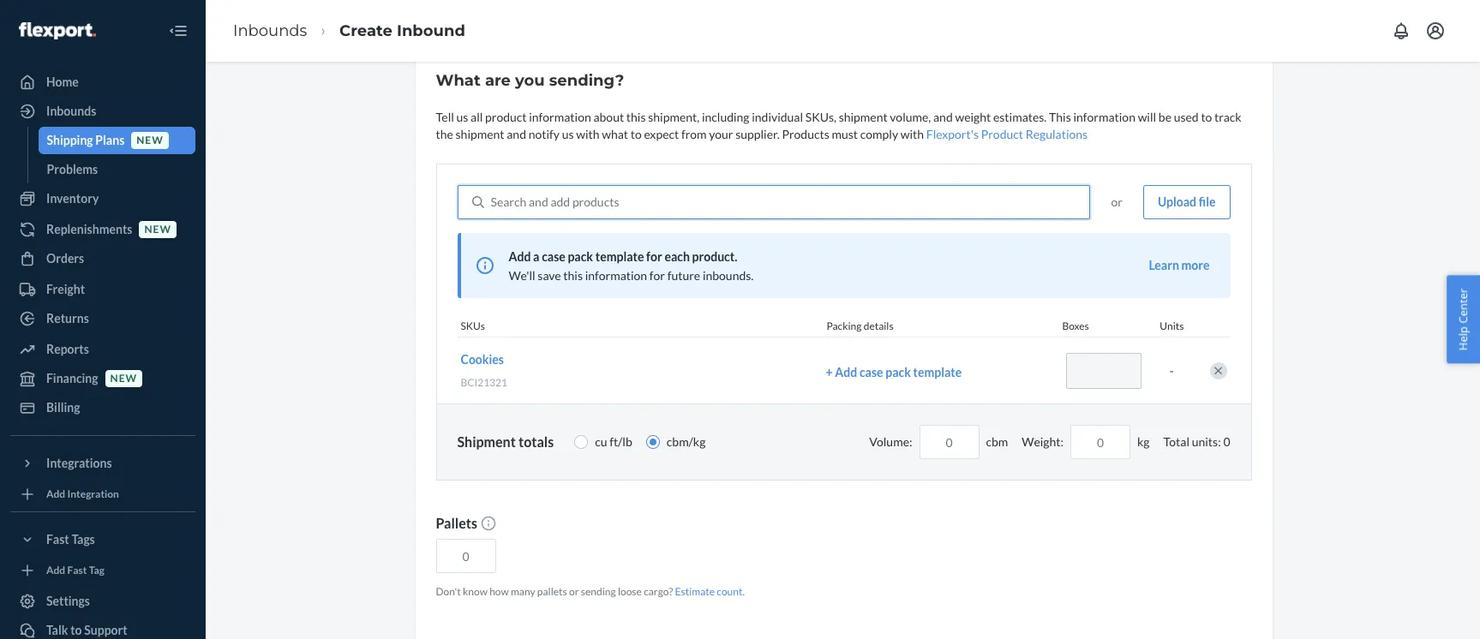 Task type: describe. For each thing, give the bounding box(es) containing it.
units:
[[1192, 435, 1221, 449]]

are
[[485, 71, 511, 90]]

be
[[1159, 110, 1172, 124]]

add
[[551, 195, 570, 209]]

add for add fast tag
[[46, 564, 65, 577]]

new for shipping plans
[[136, 134, 163, 147]]

packing
[[827, 320, 862, 333]]

talk to support button
[[10, 617, 195, 639]]

flexport's product regulations button
[[926, 126, 1088, 143]]

case for add
[[860, 365, 883, 379]]

upload file
[[1158, 195, 1216, 209]]

0 vertical spatial 0 text field
[[1070, 425, 1130, 460]]

create inbound
[[339, 21, 465, 40]]

0 horizontal spatial inbounds
[[46, 104, 96, 118]]

tags
[[71, 532, 95, 547]]

product
[[485, 110, 527, 124]]

1 vertical spatial inbounds link
[[10, 98, 195, 125]]

freight
[[46, 282, 85, 297]]

totals
[[518, 434, 554, 450]]

loose
[[618, 586, 642, 598]]

breadcrumbs navigation
[[219, 6, 479, 56]]

what
[[602, 127, 628, 141]]

shipping
[[47, 133, 93, 147]]

talk to support
[[46, 623, 127, 638]]

boxes
[[1062, 320, 1089, 333]]

cookies link
[[461, 352, 504, 367]]

shipment
[[457, 434, 516, 450]]

0 vertical spatial and
[[933, 110, 953, 124]]

0 horizontal spatial and
[[507, 127, 526, 141]]

pack for a
[[568, 249, 593, 264]]

to inside 'button'
[[70, 623, 82, 638]]

new for replenishments
[[144, 223, 171, 236]]

search image
[[472, 196, 484, 208]]

bci21321
[[461, 376, 507, 389]]

estimates.
[[993, 110, 1047, 124]]

tell
[[436, 110, 454, 124]]

home link
[[10, 69, 195, 96]]

integrations button
[[10, 450, 195, 477]]

comply
[[860, 127, 898, 141]]

plans
[[95, 133, 124, 147]]

this inside the tell us all product information about this shipment, including individual skus, shipment volume, and weight estimates. this information will be used to track the shipment and notify us with what to expect from your supplier. products must comply with
[[626, 110, 646, 124]]

add integration link
[[10, 484, 195, 505]]

1 with from the left
[[576, 127, 600, 141]]

reports
[[46, 342, 89, 357]]

about
[[593, 110, 624, 124]]

volume,
[[890, 110, 931, 124]]

weight:
[[1022, 435, 1064, 449]]

product
[[981, 127, 1023, 141]]

template for a
[[595, 249, 644, 264]]

fast inside add fast tag link
[[67, 564, 87, 577]]

don't
[[436, 586, 461, 598]]

case for a
[[542, 249, 565, 264]]

units
[[1160, 320, 1184, 333]]

help center button
[[1447, 276, 1480, 364]]

search and add products
[[491, 195, 619, 209]]

upload
[[1158, 195, 1197, 209]]

row containing cookies
[[457, 337, 1230, 404]]

more
[[1181, 258, 1210, 273]]

add fast tag link
[[10, 561, 195, 581]]

a
[[533, 249, 539, 264]]

1 vertical spatial us
[[562, 127, 574, 141]]

each
[[665, 249, 690, 264]]

tell us all product information about this shipment, including individual skus, shipment volume, and weight estimates. this information will be used to track the shipment and notify us with what to expect from your supplier. products must comply with
[[436, 110, 1242, 141]]

total units: 0
[[1163, 435, 1230, 449]]

2 with from the left
[[901, 127, 924, 141]]

orders
[[46, 251, 84, 266]]

individual
[[752, 110, 803, 124]]

track
[[1215, 110, 1242, 124]]

cbm
[[986, 435, 1008, 449]]

-
[[1170, 363, 1174, 378]]

integration
[[67, 488, 119, 501]]

inbounds inside breadcrumbs navigation
[[233, 21, 307, 40]]

fast tags button
[[10, 526, 195, 554]]

2 vertical spatial and
[[529, 195, 548, 209]]

inventory
[[46, 191, 99, 206]]

cbm/kg
[[667, 435, 706, 449]]

flexport logo image
[[19, 22, 96, 39]]

learn more
[[1149, 258, 1210, 273]]

financing
[[46, 371, 98, 386]]

ft/lb
[[610, 435, 632, 449]]

learn more button
[[1149, 257, 1210, 274]]

1 vertical spatial or
[[569, 586, 579, 598]]

will
[[1138, 110, 1156, 124]]

0 text field
[[919, 425, 979, 460]]

create inbound link
[[339, 21, 465, 40]]

packing details
[[827, 320, 894, 333]]

+
[[826, 365, 833, 379]]

you
[[515, 71, 545, 90]]

inventory link
[[10, 185, 195, 213]]

support
[[84, 623, 127, 638]]

from
[[681, 127, 707, 141]]



Task type: vqa. For each thing, say whether or not it's contained in the screenshot.
Open Notifications icon
yes



Task type: locate. For each thing, give the bounding box(es) containing it.
0 vertical spatial fast
[[46, 532, 69, 547]]

0 horizontal spatial shipment
[[456, 127, 504, 141]]

help
[[1456, 327, 1471, 351]]

close navigation image
[[168, 21, 189, 41]]

returns link
[[10, 305, 195, 333]]

add fast tag
[[46, 564, 104, 577]]

0 horizontal spatial or
[[569, 586, 579, 598]]

and down product
[[507, 127, 526, 141]]

details
[[864, 320, 894, 333]]

learn
[[1149, 258, 1179, 273]]

billing link
[[10, 394, 195, 422]]

shipment down all
[[456, 127, 504, 141]]

your
[[709, 127, 733, 141]]

new up orders link
[[144, 223, 171, 236]]

or right pallets
[[569, 586, 579, 598]]

case inside row
[[860, 365, 883, 379]]

template left "each"
[[595, 249, 644, 264]]

1 vertical spatial to
[[631, 127, 642, 141]]

new down reports link
[[110, 372, 137, 385]]

add right +
[[835, 365, 857, 379]]

save
[[538, 268, 561, 283]]

shipment,
[[648, 110, 700, 124]]

add left "integration"
[[46, 488, 65, 501]]

1 vertical spatial fast
[[67, 564, 87, 577]]

add
[[509, 249, 531, 264], [835, 365, 857, 379], [46, 488, 65, 501], [46, 564, 65, 577]]

total
[[1163, 435, 1190, 449]]

1 horizontal spatial template
[[913, 365, 962, 379]]

2 vertical spatial new
[[110, 372, 137, 385]]

case inside add a case pack template for each product. we'll save this information for future inbounds.
[[542, 249, 565, 264]]

this inside add a case pack template for each product. we'll save this information for future inbounds.
[[563, 268, 583, 283]]

reports link
[[10, 336, 195, 363]]

supplier.
[[735, 127, 780, 141]]

row
[[457, 337, 1230, 404]]

fast inside fast tags dropdown button
[[46, 532, 69, 547]]

talk
[[46, 623, 68, 638]]

1 vertical spatial shipment
[[456, 127, 504, 141]]

information right save
[[585, 268, 647, 283]]

0 horizontal spatial pack
[[568, 249, 593, 264]]

pack for add
[[886, 365, 911, 379]]

cargo?
[[644, 586, 673, 598]]

template inside add a case pack template for each product. we'll save this information for future inbounds.
[[595, 249, 644, 264]]

us left all
[[456, 110, 468, 124]]

this
[[626, 110, 646, 124], [563, 268, 583, 283]]

billing
[[46, 400, 80, 415]]

1 horizontal spatial this
[[626, 110, 646, 124]]

pack
[[568, 249, 593, 264], [886, 365, 911, 379]]

fast tags
[[46, 532, 95, 547]]

2 vertical spatial to
[[70, 623, 82, 638]]

replenishments
[[46, 222, 132, 237]]

this up what
[[626, 110, 646, 124]]

1 horizontal spatial inbounds
[[233, 21, 307, 40]]

and up flexport's
[[933, 110, 953, 124]]

1 vertical spatial new
[[144, 223, 171, 236]]

upload file button
[[1143, 185, 1230, 219]]

1 horizontal spatial to
[[631, 127, 642, 141]]

new
[[136, 134, 163, 147], [144, 223, 171, 236], [110, 372, 137, 385]]

0 horizontal spatial with
[[576, 127, 600, 141]]

0 horizontal spatial us
[[456, 110, 468, 124]]

new right 'plans'
[[136, 134, 163, 147]]

with down 'about'
[[576, 127, 600, 141]]

0 text field left the kg
[[1070, 425, 1130, 460]]

0 text field
[[1070, 425, 1130, 460], [436, 539, 496, 574]]

information left will on the right of page
[[1073, 110, 1136, 124]]

1 horizontal spatial inbounds link
[[233, 21, 307, 40]]

case
[[542, 249, 565, 264], [860, 365, 883, 379]]

0 vertical spatial us
[[456, 110, 468, 124]]

count
[[717, 586, 743, 598]]

0 vertical spatial for
[[646, 249, 662, 264]]

case right +
[[860, 365, 883, 379]]

with down volume,
[[901, 127, 924, 141]]

1 vertical spatial case
[[860, 365, 883, 379]]

skus,
[[805, 110, 836, 124]]

to right what
[[631, 127, 642, 141]]

new for financing
[[110, 372, 137, 385]]

search
[[491, 195, 527, 209]]

add inside add a case pack template for each product. we'll save this information for future inbounds.
[[509, 249, 531, 264]]

product.
[[692, 249, 737, 264]]

template up 0 text box at the right bottom of the page
[[913, 365, 962, 379]]

for left future
[[650, 268, 665, 283]]

cu
[[595, 435, 607, 449]]

shipment totals
[[457, 434, 554, 450]]

create
[[339, 21, 392, 40]]

1 vertical spatial inbounds
[[46, 104, 96, 118]]

0 vertical spatial case
[[542, 249, 565, 264]]

to right used
[[1201, 110, 1212, 124]]

1 vertical spatial this
[[563, 268, 583, 283]]

add integration
[[46, 488, 119, 501]]

settings
[[46, 594, 90, 608]]

volume:
[[869, 435, 912, 449]]

0 horizontal spatial inbounds link
[[10, 98, 195, 125]]

pack right a
[[568, 249, 593, 264]]

add left a
[[509, 249, 531, 264]]

inbounds.
[[703, 268, 754, 283]]

kg
[[1137, 435, 1150, 449]]

for left "each"
[[646, 249, 662, 264]]

estimate
[[675, 586, 715, 598]]

information inside add a case pack template for each product. we'll save this information for future inbounds.
[[585, 268, 647, 283]]

1 horizontal spatial pack
[[886, 365, 911, 379]]

and left add
[[529, 195, 548, 209]]

.
[[743, 586, 745, 598]]

information up notify
[[529, 110, 591, 124]]

open notifications image
[[1391, 21, 1412, 41]]

2 horizontal spatial and
[[933, 110, 953, 124]]

regulations
[[1026, 127, 1088, 141]]

we'll
[[509, 268, 535, 283]]

add inside row
[[835, 365, 857, 379]]

1 horizontal spatial case
[[860, 365, 883, 379]]

1 vertical spatial 0 text field
[[436, 539, 496, 574]]

settings link
[[10, 588, 195, 615]]

1 horizontal spatial us
[[562, 127, 574, 141]]

0 vertical spatial template
[[595, 249, 644, 264]]

fast left tags
[[46, 532, 69, 547]]

0 text field down pallets
[[436, 539, 496, 574]]

0 vertical spatial shipment
[[839, 110, 888, 124]]

case right a
[[542, 249, 565, 264]]

all
[[471, 110, 483, 124]]

0 horizontal spatial case
[[542, 249, 565, 264]]

this right save
[[563, 268, 583, 283]]

1 vertical spatial template
[[913, 365, 962, 379]]

1 horizontal spatial and
[[529, 195, 548, 209]]

1 horizontal spatial or
[[1111, 195, 1123, 209]]

many
[[511, 586, 535, 598]]

shipment up comply
[[839, 110, 888, 124]]

us right notify
[[562, 127, 574, 141]]

add a case pack template for each product. we'll save this information for future inbounds.
[[509, 249, 754, 283]]

add for add integration
[[46, 488, 65, 501]]

future
[[667, 268, 700, 283]]

1 horizontal spatial 0 text field
[[1070, 425, 1130, 460]]

+ add case pack template link
[[826, 364, 1045, 381]]

template for add
[[913, 365, 962, 379]]

pack down details
[[886, 365, 911, 379]]

0 vertical spatial inbounds link
[[233, 21, 307, 40]]

flexport's
[[926, 127, 979, 141]]

products
[[782, 127, 829, 141]]

problems link
[[38, 156, 195, 183]]

what
[[436, 71, 481, 90]]

0 vertical spatial or
[[1111, 195, 1123, 209]]

0 vertical spatial this
[[626, 110, 646, 124]]

pack inside add a case pack template for each product. we'll save this information for future inbounds.
[[568, 249, 593, 264]]

to
[[1201, 110, 1212, 124], [631, 127, 642, 141], [70, 623, 82, 638]]

pallets
[[436, 515, 480, 532]]

0 horizontal spatial template
[[595, 249, 644, 264]]

0 vertical spatial inbounds
[[233, 21, 307, 40]]

home
[[46, 75, 79, 89]]

2 horizontal spatial to
[[1201, 110, 1212, 124]]

open account menu image
[[1425, 21, 1446, 41]]

0 vertical spatial to
[[1201, 110, 1212, 124]]

inbound
[[397, 21, 465, 40]]

don't know how many pallets or sending loose cargo? estimate count .
[[436, 586, 745, 598]]

center
[[1456, 289, 1471, 324]]

0
[[1223, 435, 1230, 449]]

1 vertical spatial for
[[650, 268, 665, 283]]

estimate count button
[[675, 585, 743, 599]]

0 horizontal spatial to
[[70, 623, 82, 638]]

1 vertical spatial and
[[507, 127, 526, 141]]

add up the settings
[[46, 564, 65, 577]]

add for add a case pack template for each product. we'll save this information for future inbounds.
[[509, 249, 531, 264]]

1 vertical spatial pack
[[886, 365, 911, 379]]

0 horizontal spatial 0 text field
[[436, 539, 496, 574]]

0 horizontal spatial this
[[563, 268, 583, 283]]

inbounds link
[[233, 21, 307, 40], [10, 98, 195, 125]]

what are you sending?
[[436, 71, 624, 90]]

0 vertical spatial new
[[136, 134, 163, 147]]

fast left tag on the bottom of page
[[67, 564, 87, 577]]

weight
[[955, 110, 991, 124]]

including
[[702, 110, 750, 124]]

sending?
[[549, 71, 624, 90]]

file
[[1199, 195, 1216, 209]]

skus
[[461, 320, 485, 333]]

Number of boxes number field
[[1066, 353, 1141, 389]]

1 horizontal spatial shipment
[[839, 110, 888, 124]]

pallets
[[537, 586, 567, 598]]

None radio
[[574, 436, 588, 449], [646, 436, 660, 449], [574, 436, 588, 449], [646, 436, 660, 449]]

cookies
[[461, 352, 504, 367]]

used
[[1174, 110, 1199, 124]]

or left upload
[[1111, 195, 1123, 209]]

and
[[933, 110, 953, 124], [507, 127, 526, 141], [529, 195, 548, 209]]

1 horizontal spatial with
[[901, 127, 924, 141]]

to right talk
[[70, 623, 82, 638]]

freight link
[[10, 276, 195, 303]]

+ add case pack template
[[826, 365, 962, 379]]

0 vertical spatial pack
[[568, 249, 593, 264]]



